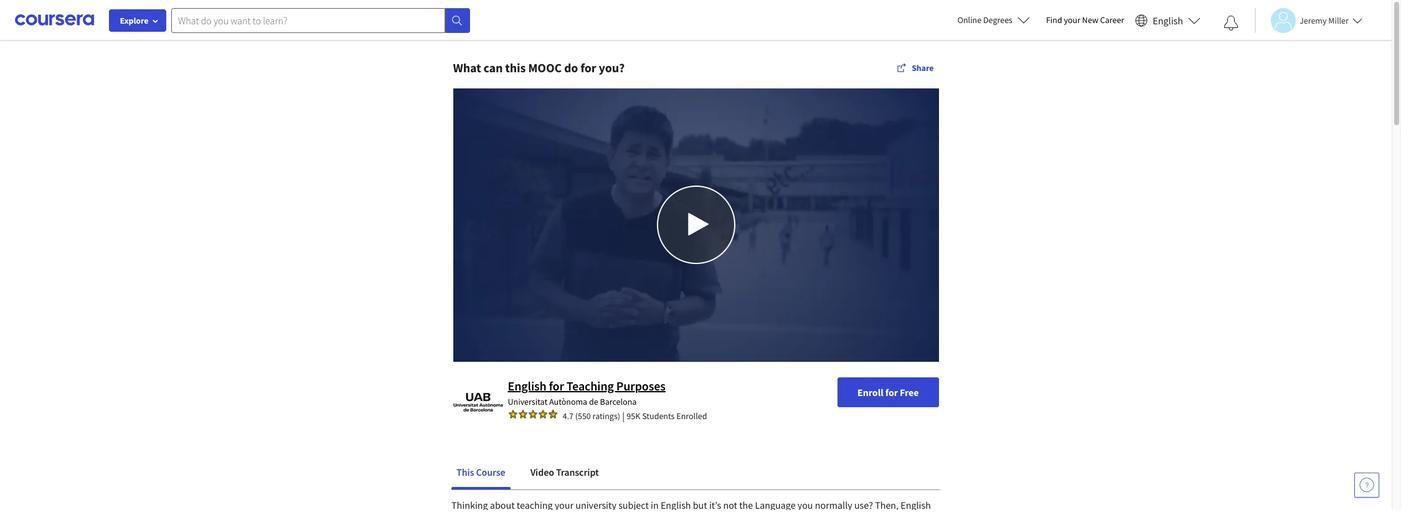 Task type: vqa. For each thing, say whether or not it's contained in the screenshot.
the earn your degree collection ELEMENT
no



Task type: locate. For each thing, give the bounding box(es) containing it.
for inside the english for teaching purposes universitat autònoma de barcelona
[[549, 378, 564, 393]]

half-filled star image
[[548, 409, 558, 419]]

this course
[[456, 466, 505, 478]]

filled star image
[[508, 409, 518, 419], [528, 409, 538, 419], [538, 409, 548, 419]]

1 horizontal spatial english
[[1153, 14, 1183, 26]]

enroll for free
[[858, 386, 919, 398]]

coursera image
[[15, 10, 94, 30]]

3 filled star image from the left
[[538, 409, 548, 419]]

0 horizontal spatial english
[[508, 378, 546, 393]]

0 vertical spatial english
[[1153, 14, 1183, 26]]

free
[[900, 386, 919, 398]]

video transcript button
[[525, 457, 604, 487]]

miller
[[1328, 15, 1349, 26]]

jeremy miller button
[[1255, 8, 1362, 33]]

english for teaching purposes link
[[508, 378, 666, 393]]

for for enroll
[[885, 386, 898, 398]]

english button
[[1130, 0, 1206, 40]]

for right do
[[580, 60, 596, 75]]

2 filled star image from the left
[[528, 409, 538, 419]]

autònoma
[[549, 396, 587, 407]]

for up autònoma
[[549, 378, 564, 393]]

What do you want to learn? text field
[[171, 8, 445, 33]]

english inside button
[[1153, 14, 1183, 26]]

find your new career link
[[1040, 12, 1130, 28]]

for
[[580, 60, 596, 75], [549, 378, 564, 393], [885, 386, 898, 398]]

jeremy
[[1300, 15, 1327, 26]]

purposes
[[616, 378, 666, 393]]

0 horizontal spatial for
[[549, 378, 564, 393]]

what
[[453, 60, 481, 75]]

online
[[957, 14, 982, 26]]

course details tabs tab list
[[451, 457, 940, 489]]

None search field
[[171, 8, 470, 33]]

course
[[476, 466, 505, 478]]

video transcript
[[530, 466, 599, 478]]

english right career
[[1153, 14, 1183, 26]]

4.7
[[563, 410, 573, 421]]

career
[[1100, 14, 1124, 26]]

share button
[[892, 57, 939, 79], [892, 57, 939, 79]]

2 horizontal spatial for
[[885, 386, 898, 398]]

english for english
[[1153, 14, 1183, 26]]

(550
[[575, 410, 591, 421]]

1 vertical spatial english
[[508, 378, 546, 393]]

find your new career
[[1046, 14, 1124, 26]]

english
[[1153, 14, 1183, 26], [508, 378, 546, 393]]

this
[[505, 60, 526, 75]]

find
[[1046, 14, 1062, 26]]

explore
[[120, 15, 149, 26]]

show notifications image
[[1224, 16, 1239, 31]]

english inside the english for teaching purposes universitat autònoma de barcelona
[[508, 378, 546, 393]]

for inside button
[[885, 386, 898, 398]]

what can this mooc do for you?
[[453, 60, 625, 75]]

english up universitat
[[508, 378, 546, 393]]

for for english
[[549, 378, 564, 393]]

for left free
[[885, 386, 898, 398]]

ratings)
[[593, 410, 620, 421]]



Task type: describe. For each thing, give the bounding box(es) containing it.
universitat
[[508, 396, 547, 407]]

universitat autònoma de barcelona image
[[453, 377, 503, 427]]

barcelona
[[600, 396, 637, 407]]

enroll for free button
[[838, 377, 939, 407]]

universitat autònoma de barcelona link
[[508, 396, 637, 407]]

video placeholder image
[[453, 88, 939, 361]]

jeremy miller
[[1300, 15, 1349, 26]]

online degrees button
[[948, 6, 1040, 34]]

filled star image
[[518, 409, 528, 419]]

1 horizontal spatial for
[[580, 60, 596, 75]]

this course button
[[451, 457, 510, 487]]

95k
[[627, 410, 640, 421]]

english for english for teaching purposes universitat autònoma de barcelona
[[508, 378, 546, 393]]

can
[[484, 60, 503, 75]]

1 filled star image from the left
[[508, 409, 518, 419]]

4.7 (550 ratings) | 95k students enrolled
[[563, 410, 707, 422]]

you?
[[599, 60, 625, 75]]

do
[[564, 60, 578, 75]]

students
[[642, 410, 675, 421]]

new
[[1082, 14, 1098, 26]]

enroll
[[858, 386, 883, 398]]

|
[[622, 410, 625, 422]]

enrolled
[[676, 410, 707, 421]]

de
[[589, 396, 598, 407]]

explore button
[[109, 9, 166, 32]]

mooc
[[528, 60, 562, 75]]

this
[[456, 466, 474, 478]]

teaching
[[566, 378, 614, 393]]

transcript
[[556, 466, 599, 478]]

online degrees
[[957, 14, 1012, 26]]

help center image
[[1359, 478, 1374, 493]]

your
[[1064, 14, 1080, 26]]

video
[[530, 466, 554, 478]]

degrees
[[983, 14, 1012, 26]]

english for teaching purposes universitat autònoma de barcelona
[[508, 378, 666, 407]]

share
[[912, 62, 934, 73]]



